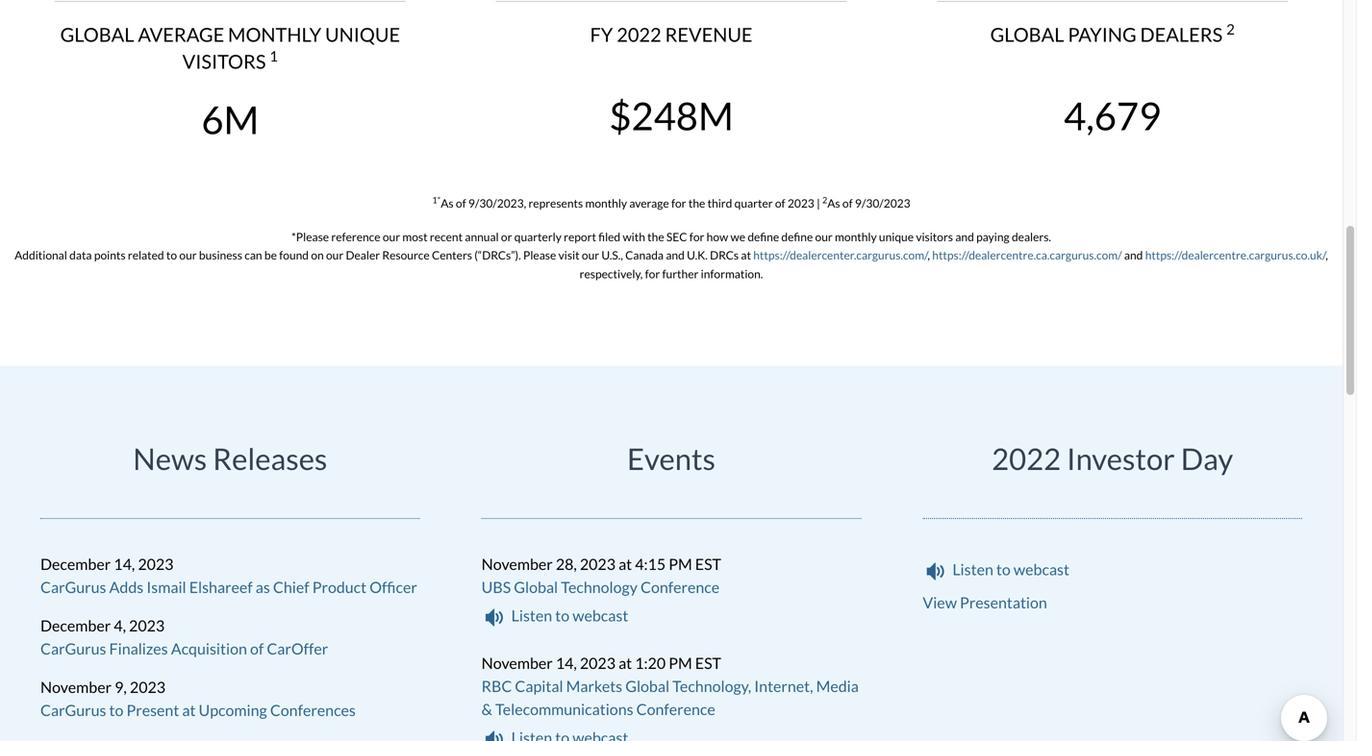 Task type: vqa. For each thing, say whether or not it's contained in the screenshot.
divided
no



Task type: locate. For each thing, give the bounding box(es) containing it.
|
[[817, 196, 820, 210]]

cargurus to present at upcoming conferences link
[[40, 701, 356, 720]]

rbc
[[482, 677, 512, 696]]

2 est from the top
[[695, 654, 722, 673]]

0 horizontal spatial for
[[645, 267, 660, 281]]

2023 up present
[[130, 678, 166, 697]]

14, up capital
[[556, 654, 577, 673]]

sec
[[667, 230, 687, 244]]

1 vertical spatial november
[[482, 654, 553, 673]]

1 pm from the top
[[669, 555, 692, 574]]

0 horizontal spatial define
[[748, 230, 779, 244]]

1 horizontal spatial and
[[956, 230, 975, 244]]

to right related
[[166, 248, 177, 262]]

article containing november 9, 2023
[[40, 676, 420, 738]]

2023 inside november 28, 2023 at 4:15 pm est ubs global technology conference
[[580, 555, 616, 574]]

report
[[564, 230, 596, 244]]

1 horizontal spatial 14,
[[556, 654, 577, 673]]

0 horizontal spatial 2
[[823, 195, 828, 205]]

2 horizontal spatial for
[[690, 230, 705, 244]]

news
[[133, 441, 207, 477]]

1 horizontal spatial ,
[[1326, 248, 1329, 262]]

pm
[[669, 555, 692, 574], [669, 654, 692, 673]]

monthly inside 1* as of 9/30/2023, represents monthly average for the third quarter of 2023 | 2 as of 9/30/2023
[[585, 196, 627, 210]]

monthly inside *please reference our most recent annual or quarterly report filed with the sec for how we define define our monthly unique visitors and paying dealers. additional data points related to our business can be found on our dealer resource centers ("drcs"). please visit our u.s., canada and u.k. drcs at https://dealercenter.cargurus.com/ , https://dealercentre.ca.cargurus.com/ and https://dealercentre.cargurus.co.uk/
[[835, 230, 877, 244]]

1 vertical spatial est
[[695, 654, 722, 673]]

for inside 1* as of 9/30/2023, represents monthly average for the third quarter of 2023 | 2 as of 9/30/2023
[[672, 196, 687, 210]]

pm right '1:20'
[[669, 654, 692, 673]]

quarterly
[[515, 230, 562, 244]]

november up rbc
[[482, 654, 553, 673]]

monthly up https://dealercenter.cargurus.com/ link
[[835, 230, 877, 244]]

news releases
[[133, 441, 328, 477]]

at right present
[[182, 701, 196, 720]]

1 horizontal spatial the
[[689, 196, 706, 210]]

global left the average
[[60, 23, 134, 46]]

1 horizontal spatial 2022
[[992, 441, 1061, 477]]

0 horizontal spatial listen to webcast link
[[482, 607, 629, 625]]

pm right "4:15"
[[669, 555, 692, 574]]

est for november 14, 2023 at 1:20 pm est
[[695, 654, 722, 673]]

global down '1:20'
[[626, 677, 670, 696]]

2023 left |
[[788, 196, 815, 210]]

14, inside december 14, 2023 cargurus adds ismail elshareef as chief product officer
[[114, 555, 135, 574]]

2 inside global paying dealers 2
[[1227, 20, 1235, 37]]

2 vertical spatial cargurus
[[40, 701, 106, 720]]

listen to webcast inside article
[[512, 607, 629, 625]]

november 28, 2023 at 4:15 pm est ubs global technology conference
[[482, 555, 722, 597]]

1 vertical spatial webcast
[[573, 607, 629, 625]]

please
[[523, 248, 556, 262]]

cargurus for november 9, 2023 cargurus to present at upcoming conferences
[[40, 701, 106, 720]]

9,
[[115, 678, 127, 697]]

november left 9,
[[40, 678, 112, 697]]

2023 inside december 4, 2023 cargurus finalizes acquisition of caroffer
[[129, 617, 165, 636]]

14, inside november 14, 2023 at 1:20 pm est rbc capital markets global technology, internet, media & telecommunications conference
[[556, 654, 577, 673]]

est right "4:15"
[[695, 555, 722, 574]]

conference down "4:15"
[[641, 578, 720, 597]]

at inside november 9, 2023 cargurus to present at upcoming conferences
[[182, 701, 196, 720]]

ismail
[[147, 578, 186, 597]]

0 vertical spatial for
[[672, 196, 687, 210]]

2023 inside november 9, 2023 cargurus to present at upcoming conferences
[[130, 678, 166, 697]]

1 vertical spatial 14,
[[556, 654, 577, 673]]

2 december from the top
[[40, 617, 111, 636]]

webcast down ubs global technology conference link
[[573, 607, 629, 625]]

8 m
[[201, 96, 259, 142]]

rbc capital markets global technology, internet, media & telecommunications conference link
[[482, 677, 859, 719]]

0 vertical spatial conference
[[641, 578, 720, 597]]

to down 9,
[[109, 701, 124, 720]]

0 vertical spatial webcast
[[1014, 561, 1070, 579]]

1 vertical spatial listen to webcast
[[512, 607, 629, 625]]

december inside december 4, 2023 cargurus finalizes acquisition of caroffer
[[40, 617, 111, 636]]

1 vertical spatial pm
[[669, 654, 692, 673]]

2023 inside november 14, 2023 at 1:20 pm est rbc capital markets global technology, internet, media & telecommunications conference
[[580, 654, 616, 673]]

0 vertical spatial est
[[695, 555, 722, 574]]

cargurus left finalizes
[[40, 640, 106, 659]]

listen to webcast link up presentation at the bottom right of the page
[[923, 561, 1070, 579]]

global inside november 28, 2023 at 4:15 pm est ubs global technology conference
[[514, 578, 558, 597]]

2 vertical spatial november
[[40, 678, 112, 697]]

monthly up filed
[[585, 196, 627, 210]]

m down revenue
[[699, 92, 734, 138]]

as
[[441, 196, 454, 210], [828, 196, 841, 210]]

business
[[199, 248, 242, 262]]

visit
[[559, 248, 580, 262]]

0 horizontal spatial 2022
[[617, 23, 662, 46]]

pm inside november 14, 2023 at 1:20 pm est rbc capital markets global technology, internet, media & telecommunications conference
[[669, 654, 692, 673]]

at inside november 28, 2023 at 4:15 pm est ubs global technology conference
[[619, 555, 632, 574]]

with
[[623, 230, 646, 244]]

1 vertical spatial for
[[690, 230, 705, 244]]

1 horizontal spatial m
[[699, 92, 734, 138]]

article containing november 28, 2023 at 4:15 pm est
[[482, 553, 861, 652]]

view presentation link
[[923, 594, 1048, 612]]

2 pm from the top
[[669, 654, 692, 673]]

1 horizontal spatial listen to webcast
[[953, 561, 1070, 579]]

1 horizontal spatial 2
[[1227, 20, 1235, 37]]

14, for november
[[556, 654, 577, 673]]

https://dealercentre.ca.cargurus.com/
[[933, 248, 1123, 262]]

2023 up ismail
[[138, 555, 174, 574]]

2022 left investor
[[992, 441, 1061, 477]]

14,
[[114, 555, 135, 574], [556, 654, 577, 673]]

1 vertical spatial listen
[[512, 607, 552, 625]]

2 horizontal spatial and
[[1125, 248, 1143, 262]]

2023 for chief
[[138, 555, 174, 574]]

0 vertical spatial listen to webcast link
[[923, 561, 1070, 579]]

december 14, 2023 cargurus adds ismail elshareef as chief product officer
[[40, 555, 417, 597]]

0 vertical spatial monthly
[[585, 196, 627, 210]]

to down technology
[[555, 607, 570, 625]]

finalizes
[[109, 640, 168, 659]]

3 cargurus from the top
[[40, 701, 106, 720]]

information.
[[701, 267, 763, 281]]

$ 331 m
[[609, 92, 734, 138]]

conference down technology,
[[637, 700, 716, 719]]

0 horizontal spatial m
[[224, 96, 259, 142]]

at down we
[[741, 248, 751, 262]]

listen to webcast link down technology
[[482, 607, 629, 625]]

1 horizontal spatial webcast
[[1014, 561, 1070, 579]]

webcast
[[1014, 561, 1070, 579], [573, 607, 629, 625]]

1 december from the top
[[40, 555, 111, 574]]

third
[[708, 196, 733, 210]]

*please
[[292, 230, 329, 244]]

the inside 1* as of 9/30/2023, represents monthly average for the third quarter of 2023 | 2 as of 9/30/2023
[[689, 196, 706, 210]]

for right the average
[[672, 196, 687, 210]]

cargurus
[[40, 578, 106, 597], [40, 640, 106, 659], [40, 701, 106, 720]]

as up recent
[[441, 196, 454, 210]]

1 vertical spatial the
[[648, 230, 665, 244]]

revenue
[[665, 23, 753, 46]]

2023
[[788, 196, 815, 210], [138, 555, 174, 574], [580, 555, 616, 574], [129, 617, 165, 636], [580, 654, 616, 673], [130, 678, 166, 697]]

2
[[1227, 20, 1235, 37], [823, 195, 828, 205]]

pm inside november 28, 2023 at 4:15 pm est ubs global technology conference
[[669, 555, 692, 574]]

est inside november 28, 2023 at 4:15 pm est ubs global technology conference
[[695, 555, 722, 574]]

2 right |
[[823, 195, 828, 205]]

0 vertical spatial listen
[[953, 561, 994, 579]]

of right |
[[843, 196, 853, 210]]

at left "4:15"
[[619, 555, 632, 574]]

global inside global paying dealers 2
[[991, 23, 1065, 46]]

est inside november 14, 2023 at 1:20 pm est rbc capital markets global technology, internet, media & telecommunications conference
[[695, 654, 722, 673]]

upcoming
[[199, 701, 267, 720]]

2023 up markets
[[580, 654, 616, 673]]

1 , from the left
[[928, 248, 930, 262]]

2023 for global
[[580, 555, 616, 574]]

1 vertical spatial cargurus
[[40, 640, 106, 659]]

1 vertical spatial 2
[[823, 195, 828, 205]]

recent
[[430, 230, 463, 244]]

2022
[[617, 23, 662, 46], [992, 441, 1061, 477]]

of
[[456, 196, 466, 210], [775, 196, 786, 210], [843, 196, 853, 210], [250, 640, 264, 659]]

0 vertical spatial november
[[482, 555, 553, 574]]

of right quarter
[[775, 196, 786, 210]]

webcast up presentation at the bottom right of the page
[[1014, 561, 1070, 579]]

article containing december 4, 2023
[[40, 615, 420, 676]]

the left third
[[689, 196, 706, 210]]

2 right dealers
[[1227, 20, 1235, 37]]

1 vertical spatial monthly
[[835, 230, 877, 244]]

0 horizontal spatial 14,
[[114, 555, 135, 574]]

2023 inside december 14, 2023 cargurus adds ismail elshareef as chief product officer
[[138, 555, 174, 574]]

our up https://dealercenter.cargurus.com/
[[816, 230, 833, 244]]

listen up capital
[[512, 607, 552, 625]]

1 horizontal spatial for
[[672, 196, 687, 210]]

0 vertical spatial 2
[[1227, 20, 1235, 37]]

adds
[[109, 578, 144, 597]]

0 vertical spatial december
[[40, 555, 111, 574]]

listen up view presentation link
[[953, 561, 994, 579]]

0 vertical spatial pm
[[669, 555, 692, 574]]

0 vertical spatial 2022
[[617, 23, 662, 46]]

november
[[482, 555, 553, 574], [482, 654, 553, 673], [40, 678, 112, 697]]

1 est from the top
[[695, 555, 722, 574]]

14, up adds
[[114, 555, 135, 574]]

cargurus left adds
[[40, 578, 106, 597]]

1 horizontal spatial monthly
[[835, 230, 877, 244]]

global inside november 14, 2023 at 1:20 pm est rbc capital markets global technology, internet, media & telecommunications conference
[[626, 677, 670, 696]]

for up u.k.
[[690, 230, 705, 244]]

est
[[695, 555, 722, 574], [695, 654, 722, 673]]

at inside *please reference our most recent annual or quarterly report filed with the sec for how we define define our monthly unique visitors and paying dealers. additional data points related to our business can be found on our dealer resource centers ("drcs"). please visit our u.s., canada and u.k. drcs at https://dealercenter.cargurus.com/ , https://dealercentre.ca.cargurus.com/ and https://dealercentre.cargurus.co.uk/
[[741, 248, 751, 262]]

0 vertical spatial the
[[689, 196, 706, 210]]

november up ubs at the left bottom of the page
[[482, 555, 553, 574]]

december for finalizes
[[40, 617, 111, 636]]

cargurus inside december 4, 2023 cargurus finalizes acquisition of caroffer
[[40, 640, 106, 659]]

as right |
[[828, 196, 841, 210]]

december up adds
[[40, 555, 111, 574]]

for inside *please reference our most recent annual or quarterly report filed with the sec for how we define define our monthly unique visitors and paying dealers. additional data points related to our business can be found on our dealer resource centers ("drcs"). please visit our u.s., canada and u.k. drcs at https://dealercenter.cargurus.com/ , https://dealercentre.ca.cargurus.com/ and https://dealercentre.cargurus.co.uk/
[[690, 230, 705, 244]]

global down 28,
[[514, 578, 558, 597]]

paying
[[1068, 23, 1137, 46]]

2 , from the left
[[1326, 248, 1329, 262]]

markets
[[566, 677, 623, 696]]

cargurus left present
[[40, 701, 106, 720]]

listen to webcast down technology
[[512, 607, 629, 625]]

november inside november 14, 2023 at 1:20 pm est rbc capital markets global technology, internet, media & telecommunications conference
[[482, 654, 553, 673]]

0 vertical spatial listen to webcast
[[953, 561, 1070, 579]]

november 14, 2023 at 1:20 pm est rbc capital markets global technology, internet, media & telecommunications conference
[[482, 654, 859, 719]]

define right we
[[748, 230, 779, 244]]

2023 up technology
[[580, 555, 616, 574]]

2023 up finalizes
[[129, 617, 165, 636]]

1 cargurus from the top
[[40, 578, 106, 597]]

technology
[[561, 578, 638, 597]]

4:15
[[635, 555, 666, 574]]

0 vertical spatial cargurus
[[40, 578, 106, 597]]

cargurus inside november 9, 2023 cargurus to present at upcoming conferences
[[40, 701, 106, 720]]

most
[[403, 230, 428, 244]]

december inside december 14, 2023 cargurus adds ismail elshareef as chief product officer
[[40, 555, 111, 574]]

listen
[[953, 561, 994, 579], [512, 607, 552, 625]]

0 horizontal spatial listen to webcast
[[512, 607, 629, 625]]

https://dealercenter.cargurus.com/
[[754, 248, 928, 262]]

2022 right fy
[[617, 23, 662, 46]]

2023 for capital
[[580, 654, 616, 673]]

cargurus inside december 14, 2023 cargurus adds ismail elshareef as chief product officer
[[40, 578, 106, 597]]

at inside november 14, 2023 at 1:20 pm est rbc capital markets global technology, internet, media & telecommunications conference
[[619, 654, 632, 673]]

at left '1:20'
[[619, 654, 632, 673]]

0 vertical spatial 14,
[[114, 555, 135, 574]]

for
[[672, 196, 687, 210], [690, 230, 705, 244], [645, 267, 660, 281]]

est for november 28, 2023 at 4:15 pm est
[[695, 555, 722, 574]]

1 horizontal spatial define
[[782, 230, 813, 244]]

listen to webcast up presentation at the bottom right of the page
[[953, 561, 1070, 579]]

the left the sec
[[648, 230, 665, 244]]

elshareef
[[189, 578, 253, 597]]

dealer
[[346, 248, 380, 262]]

monthly
[[585, 196, 627, 210], [835, 230, 877, 244]]

quarter
[[735, 196, 773, 210]]

present
[[127, 701, 179, 720]]

9/30/2023,
[[469, 196, 526, 210]]

listen to webcast
[[953, 561, 1070, 579], [512, 607, 629, 625]]

0 horizontal spatial listen
[[512, 607, 552, 625]]

2 cargurus from the top
[[40, 640, 106, 659]]

to
[[166, 248, 177, 262], [997, 561, 1011, 579], [555, 607, 570, 625], [109, 701, 124, 720]]

m down visitors on the left top of page
[[224, 96, 259, 142]]

6,238
[[1064, 92, 1162, 138]]

canada
[[626, 248, 664, 262]]

the
[[689, 196, 706, 210], [648, 230, 665, 244]]

2 vertical spatial for
[[645, 267, 660, 281]]

est up technology,
[[695, 654, 722, 673]]

,
[[928, 248, 930, 262], [1326, 248, 1329, 262]]

define up https://dealercenter.cargurus.com/ link
[[782, 230, 813, 244]]

article
[[40, 553, 420, 615], [482, 553, 861, 652], [40, 615, 420, 676], [482, 652, 861, 742], [40, 676, 420, 738]]

1 horizontal spatial listen to webcast link
[[923, 561, 1070, 579]]

0 horizontal spatial the
[[648, 230, 665, 244]]

1 horizontal spatial as
[[828, 196, 841, 210]]

8
[[201, 96, 224, 142]]

9/30/2023
[[855, 196, 911, 210]]

december left 4,
[[40, 617, 111, 636]]

1 vertical spatial december
[[40, 617, 111, 636]]

28,
[[556, 555, 577, 574]]

1 vertical spatial conference
[[637, 700, 716, 719]]

view
[[923, 594, 957, 612]]

november inside november 28, 2023 at 4:15 pm est ubs global technology conference
[[482, 555, 553, 574]]

global left the "paying"
[[991, 23, 1065, 46]]

0 horizontal spatial as
[[441, 196, 454, 210]]

listen to webcast for bottommost listen to webcast 'link'
[[512, 607, 629, 625]]

0 horizontal spatial monthly
[[585, 196, 627, 210]]

of left caroffer
[[250, 640, 264, 659]]

for down canada in the left top of the page
[[645, 267, 660, 281]]

0 horizontal spatial ,
[[928, 248, 930, 262]]

our up resource
[[383, 230, 400, 244]]



Task type: describe. For each thing, give the bounding box(es) containing it.
the inside *please reference our most recent annual or quarterly report filed with the sec for how we define define our monthly unique visitors and paying dealers. additional data points related to our business can be found on our dealer resource centers ("drcs"). please visit our u.s., canada and u.k. drcs at https://dealercenter.cargurus.com/ , https://dealercentre.ca.cargurus.com/ and https://dealercentre.cargurus.co.uk/
[[648, 230, 665, 244]]

&
[[482, 700, 493, 719]]

article containing december 14, 2023
[[40, 553, 420, 615]]

2023 inside 1* as of 9/30/2023, represents monthly average for the third quarter of 2023 | 2 as of 9/30/2023
[[788, 196, 815, 210]]

0 horizontal spatial webcast
[[573, 607, 629, 625]]

annual
[[465, 230, 499, 244]]

on
[[311, 248, 324, 262]]

or
[[501, 230, 512, 244]]

caroffer
[[267, 640, 328, 659]]

listen to webcast for the top listen to webcast 'link'
[[953, 561, 1070, 579]]

to inside *please reference our most recent annual or quarterly report filed with the sec for how we define define our monthly unique visitors and paying dealers. additional data points related to our business can be found on our dealer resource centers ("drcs"). please visit our u.s., canada and u.k. drcs at https://dealercenter.cargurus.com/ , https://dealercentre.ca.cargurus.com/ and https://dealercentre.cargurus.co.uk/
[[166, 248, 177, 262]]

, respectively, for further information.
[[580, 248, 1329, 281]]

conference inside november 14, 2023 at 1:20 pm est rbc capital markets global technology, internet, media & telecommunications conference
[[637, 700, 716, 719]]

related
[[128, 248, 164, 262]]

1 as from the left
[[441, 196, 454, 210]]

2023 for conferences
[[130, 678, 166, 697]]

cargurus for december 4, 2023 cargurus finalizes acquisition of caroffer
[[40, 640, 106, 659]]

1* as of 9/30/2023, represents monthly average for the third quarter of 2023 | 2 as of 9/30/2023
[[432, 195, 911, 210]]

cargurus finalizes acquisition of caroffer link
[[40, 640, 328, 659]]

reference
[[331, 230, 381, 244]]

pm for 1:20
[[669, 654, 692, 673]]

of right 1*
[[456, 196, 466, 210]]

*please reference our most recent annual or quarterly report filed with the sec for how we define define our monthly unique visitors and paying dealers. additional data points related to our business can be found on our dealer resource centers ("drcs"). please visit our u.s., canada and u.k. drcs at https://dealercenter.cargurus.com/ , https://dealercentre.ca.cargurus.com/ and https://dealercentre.cargurus.co.uk/
[[15, 230, 1326, 262]]

average
[[630, 196, 669, 210]]

centers
[[432, 248, 472, 262]]

0 horizontal spatial and
[[666, 248, 685, 262]]

1 vertical spatial listen to webcast link
[[482, 607, 629, 625]]

represents
[[529, 196, 583, 210]]

2 inside 1* as of 9/30/2023, represents monthly average for the third quarter of 2023 | 2 as of 9/30/2023
[[823, 195, 828, 205]]

november inside november 9, 2023 cargurus to present at upcoming conferences
[[40, 678, 112, 697]]

global paying dealers 2
[[991, 20, 1235, 46]]

technology,
[[673, 677, 752, 696]]

resource
[[382, 248, 430, 262]]

dealers
[[1141, 23, 1223, 46]]

november for november 28, 2023 at 4:15 pm est
[[482, 555, 553, 574]]

, inside *please reference our most recent annual or quarterly report filed with the sec for how we define define our monthly unique visitors and paying dealers. additional data points related to our business can be found on our dealer resource centers ("drcs"). please visit our u.s., canada and u.k. drcs at https://dealercenter.cargurus.com/ , https://dealercentre.ca.cargurus.com/ and https://dealercentre.cargurus.co.uk/
[[928, 248, 930, 262]]

, inside , respectively, for further information.
[[1326, 248, 1329, 262]]

for inside , respectively, for further information.
[[645, 267, 660, 281]]

media
[[817, 677, 859, 696]]

view presentation
[[923, 594, 1048, 612]]

fy 2022 revenue
[[590, 23, 753, 46]]

events
[[627, 441, 716, 477]]

respectively,
[[580, 267, 643, 281]]

conferences
[[270, 701, 356, 720]]

our right on
[[326, 248, 344, 262]]

december for adds
[[40, 555, 111, 574]]

u.k.
[[687, 248, 708, 262]]

how
[[707, 230, 729, 244]]

https://dealercentre.cargurus.co.uk/ link
[[1146, 248, 1326, 262]]

unique
[[325, 23, 400, 46]]

november for november 14, 2023 at 1:20 pm est
[[482, 654, 553, 673]]

telecommunications
[[496, 700, 634, 719]]

december 4, 2023 cargurus finalizes acquisition of caroffer
[[40, 617, 328, 659]]

u.s.,
[[602, 248, 623, 262]]

global inside global average monthly unique visitors
[[60, 23, 134, 46]]

can
[[245, 248, 262, 262]]

data
[[69, 248, 92, 262]]

releases
[[213, 441, 328, 477]]

1 define from the left
[[748, 230, 779, 244]]

further
[[662, 267, 699, 281]]

visitors
[[916, 230, 954, 244]]

article containing november 14, 2023 at 1:20 pm est
[[482, 652, 861, 742]]

our left business
[[179, 248, 197, 262]]

drcs
[[710, 248, 739, 262]]

$
[[609, 92, 632, 138]]

1 horizontal spatial listen
[[953, 561, 994, 579]]

conference inside november 28, 2023 at 4:15 pm est ubs global technology conference
[[641, 578, 720, 597]]

to up presentation at the bottom right of the page
[[997, 561, 1011, 579]]

2 define from the left
[[782, 230, 813, 244]]

november 9, 2023 cargurus to present at upcoming conferences
[[40, 678, 356, 720]]

pm for 4:15
[[669, 555, 692, 574]]

cargurus for december 14, 2023 cargurus adds ismail elshareef as chief product officer
[[40, 578, 106, 597]]

1:20
[[635, 654, 666, 673]]

officer
[[370, 578, 417, 597]]

https://dealercenter.cargurus.com/ link
[[754, 248, 928, 262]]

chief
[[273, 578, 309, 597]]

as
[[256, 578, 270, 597]]

331
[[632, 92, 699, 138]]

average
[[138, 23, 224, 46]]

1 vertical spatial 2022
[[992, 441, 1061, 477]]

ubs
[[482, 578, 511, 597]]

2 as from the left
[[828, 196, 841, 210]]

fy
[[590, 23, 613, 46]]

be
[[265, 248, 277, 262]]

investor
[[1067, 441, 1176, 477]]

product
[[312, 578, 367, 597]]

capital
[[515, 677, 563, 696]]

of inside december 4, 2023 cargurus finalizes acquisition of caroffer
[[250, 640, 264, 659]]

2022 investor day
[[992, 441, 1234, 477]]

our down 'report' at left top
[[582, 248, 600, 262]]

additional
[[15, 248, 67, 262]]

1*
[[432, 195, 441, 205]]

cargurus adds ismail elshareef as chief product officer link
[[40, 578, 417, 597]]

4,
[[114, 617, 126, 636]]

filed
[[599, 230, 621, 244]]

visitors
[[183, 50, 266, 73]]

https://dealercentre.cargurus.co.uk/
[[1146, 248, 1326, 262]]

14, for december
[[114, 555, 135, 574]]

points
[[94, 248, 126, 262]]

internet,
[[755, 677, 814, 696]]

acquisition
[[171, 640, 247, 659]]

ubs global technology conference link
[[482, 578, 720, 597]]

dealers.
[[1012, 230, 1052, 244]]

1
[[270, 47, 278, 64]]

to inside november 9, 2023 cargurus to present at upcoming conferences
[[109, 701, 124, 720]]

monthly
[[228, 23, 322, 46]]

paying
[[977, 230, 1010, 244]]



